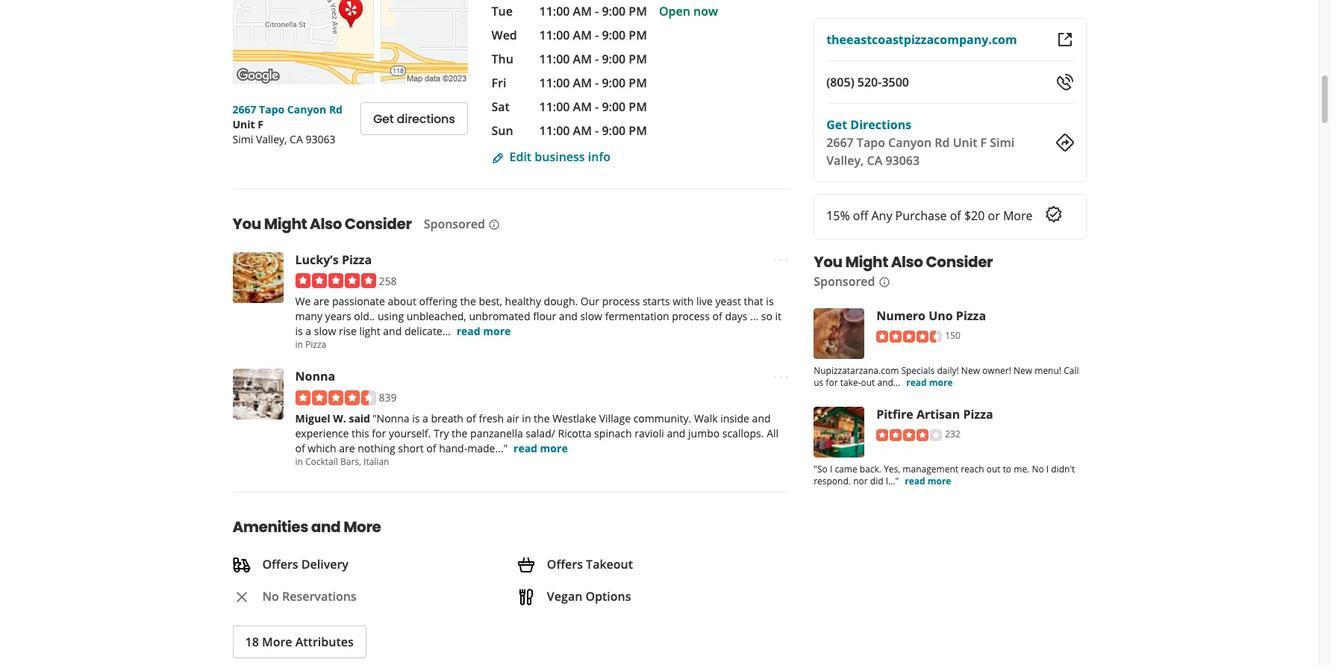 Task type: locate. For each thing, give the bounding box(es) containing it.
3 - from the top
[[595, 51, 599, 67]]

1 vertical spatial 4.5 star rating image
[[295, 390, 376, 405]]

pitfire artisan pizza link
[[876, 406, 993, 422]]

1 horizontal spatial i
[[1046, 463, 1049, 475]]

0 horizontal spatial consider
[[345, 213, 412, 234]]

no right me.
[[1032, 463, 1044, 475]]

might down off
[[845, 252, 888, 272]]

read right and…
[[906, 376, 927, 389]]

1 vertical spatial are
[[339, 441, 355, 455]]

offers up vegan at left
[[547, 556, 583, 572]]

are inside we are passionate about offering the best, healthy dough. our process starts with live yeast that is many years old.. using unbleached, unbromated flour and slow fermentation process of days … so it is a slow rise light and delicate…
[[313, 294, 329, 309]]

and
[[559, 309, 578, 323], [383, 324, 402, 338], [752, 411, 771, 425], [667, 426, 685, 440], [311, 516, 341, 537]]

edit business info button
[[492, 149, 611, 165]]

5 star rating image
[[295, 273, 376, 288]]

am
[[573, 3, 592, 19], [573, 27, 592, 43], [573, 51, 592, 67], [573, 75, 592, 91], [573, 99, 592, 115], [573, 122, 592, 139]]

pitfire artisan pizza image
[[814, 407, 864, 458]]

me.
[[1014, 463, 1030, 475]]

0 vertical spatial out
[[861, 376, 875, 389]]

miguel w. said
[[295, 411, 370, 425]]

6 - from the top
[[595, 122, 599, 139]]

amenities
[[233, 516, 308, 537]]

6 pm from the top
[[629, 122, 647, 139]]

simi inside 2667 tapo canyon rd unit f simi valley, ca 93063
[[233, 132, 253, 146]]

1 horizontal spatial get
[[826, 116, 847, 133]]

or
[[988, 207, 1000, 224]]

11:00 for sat
[[539, 99, 570, 115]]

16 info v2 image up numero
[[878, 276, 890, 288]]

11:00 am - 9:00 pm
[[539, 3, 647, 19], [539, 27, 647, 43], [539, 51, 647, 67], [539, 75, 647, 91], [539, 99, 647, 115], [539, 122, 647, 139]]

0 vertical spatial also
[[310, 213, 342, 234]]

in left cocktail
[[295, 455, 303, 468]]

$20
[[964, 207, 985, 224]]

read more link down unbromated
[[457, 324, 511, 338]]

9:00
[[602, 3, 626, 19], [602, 27, 626, 43], [602, 51, 626, 67], [602, 75, 626, 91], [602, 99, 626, 115], [602, 122, 626, 139]]

0 vertical spatial valley,
[[256, 132, 287, 146]]

93063 down 2667 tapo canyon rd link
[[306, 132, 335, 146]]

0 vertical spatial a
[[306, 324, 311, 338]]

a up yourself.
[[423, 411, 428, 425]]

0 horizontal spatial for
[[372, 426, 386, 440]]

9:00 for thu
[[602, 51, 626, 67]]

16 pencil v2 image
[[492, 152, 503, 164]]

pm for sat
[[629, 99, 647, 115]]

no reservations
[[262, 588, 356, 604]]

pm
[[629, 3, 647, 19], [629, 27, 647, 43], [629, 51, 647, 67], [629, 75, 647, 91], [629, 99, 647, 115], [629, 122, 647, 139]]

0 vertical spatial ca
[[290, 132, 303, 146]]

18
[[245, 634, 259, 650]]

i right "so
[[830, 463, 832, 475]]

24 more v2 image for nonna
[[772, 368, 790, 386]]

1 vertical spatial for
[[372, 426, 386, 440]]

6 11:00 am - 9:00 pm from the top
[[539, 122, 647, 139]]

0 horizontal spatial ca
[[290, 132, 303, 146]]

out left to
[[986, 463, 1001, 475]]

1 vertical spatial consider
[[926, 252, 993, 272]]

f inside 2667 tapo canyon rd unit f simi valley, ca 93063
[[258, 117, 263, 131]]

you down 15%
[[814, 252, 842, 272]]

1 vertical spatial 93063
[[886, 152, 920, 169]]

0 horizontal spatial 2667
[[233, 102, 256, 116]]

0 vertical spatial 93063
[[306, 132, 335, 146]]

1 vertical spatial valley,
[[826, 152, 864, 169]]

new left menu!
[[1014, 364, 1032, 377]]

1 vertical spatial you might also consider
[[814, 252, 993, 272]]

more down unbromated
[[483, 324, 511, 338]]

unit down 2667 tapo canyon rd link
[[233, 117, 255, 131]]

-
[[595, 3, 599, 19], [595, 27, 599, 43], [595, 51, 599, 67], [595, 75, 599, 91], [595, 99, 599, 115], [595, 122, 599, 139]]

vegan options
[[547, 588, 631, 604]]

more left reach
[[928, 475, 951, 487]]

1 vertical spatial no
[[262, 588, 279, 604]]

map image
[[233, 0, 468, 84]]

232
[[945, 428, 960, 440]]

1 new from the left
[[961, 364, 980, 377]]

1 pm from the top
[[629, 3, 647, 19]]

you might also consider
[[233, 213, 412, 234], [814, 252, 993, 272]]

15% off any purchase of $20 or more
[[826, 207, 1033, 224]]

1 vertical spatial might
[[845, 252, 888, 272]]

slow down years
[[314, 324, 336, 338]]

11:00 am - 9:00 pm for tue
[[539, 3, 647, 19]]

out inside nupizzatarzana.com specials daily! new owner! new menu! call us for take-out and…
[[861, 376, 875, 389]]

4.5 star rating image down numero
[[876, 330, 942, 342]]

1 9:00 from the top
[[602, 3, 626, 19]]

valley, down 2667 tapo canyon rd link
[[256, 132, 287, 146]]

is up yourself.
[[412, 411, 420, 425]]

2 offers from the left
[[547, 556, 583, 572]]

in down many
[[295, 338, 303, 351]]

4 9:00 from the top
[[602, 75, 626, 91]]

and down community.
[[667, 426, 685, 440]]

lucky's pizza
[[295, 252, 372, 268]]

directions
[[397, 110, 455, 127]]

simi down 2667 tapo canyon rd link
[[233, 132, 253, 146]]

1 horizontal spatial 2667
[[826, 134, 854, 151]]

no inside amenities and more element
[[262, 588, 279, 604]]

16 info v2 image down the 16 pencil v2 icon
[[488, 219, 500, 230]]

24 food v2 image
[[517, 588, 535, 606]]

in right air
[[522, 411, 531, 425]]

1 vertical spatial canyon
[[888, 134, 932, 151]]

miguel
[[295, 411, 330, 425]]

slow down 'our'
[[580, 309, 602, 323]]

1 vertical spatial 2667
[[826, 134, 854, 151]]

numero uno pizza
[[876, 308, 986, 324]]

of down yeast
[[712, 309, 722, 323]]

16 info v2 image
[[488, 219, 500, 230], [878, 276, 890, 288]]

any
[[871, 207, 892, 224]]

valley,
[[256, 132, 287, 146], [826, 152, 864, 169]]

11:00 for fri
[[539, 75, 570, 91]]

pm for thu
[[629, 51, 647, 67]]

no right "24 close v2" icon
[[262, 588, 279, 604]]

24 more v2 image for lucky's pizza
[[772, 251, 790, 269]]

jumbo
[[688, 426, 720, 440]]

93063 down directions
[[886, 152, 920, 169]]

pitfire
[[876, 406, 913, 422]]

0 vertical spatial tapo
[[259, 102, 285, 116]]

ca down 2667 tapo canyon rd link
[[290, 132, 303, 146]]

6 am from the top
[[573, 122, 592, 139]]

0 horizontal spatial rd
[[329, 102, 343, 116]]

more right "18" on the bottom left of page
[[262, 634, 292, 650]]

11:00 am - 9:00 pm for sat
[[539, 99, 647, 115]]

and down using
[[383, 324, 402, 338]]

0 horizontal spatial out
[[861, 376, 875, 389]]

read more link for passionate
[[457, 324, 511, 338]]

0 vertical spatial 2667
[[233, 102, 256, 116]]

3 am from the top
[[573, 51, 592, 67]]

1 horizontal spatial tapo
[[857, 134, 885, 151]]

0 vertical spatial is
[[766, 294, 774, 309]]

1 vertical spatial more
[[343, 516, 381, 537]]

salad/
[[526, 426, 555, 440]]

pm for tue
[[629, 3, 647, 19]]

1 horizontal spatial unit
[[953, 134, 977, 151]]

simi
[[233, 132, 253, 146], [990, 134, 1015, 151]]

yourself.
[[389, 426, 431, 440]]

fermentation
[[605, 309, 669, 323]]

0 horizontal spatial offers
[[262, 556, 298, 572]]

11:00 for wed
[[539, 27, 570, 43]]

read more for passionate
[[457, 324, 511, 338]]

read more right "i…""
[[905, 475, 951, 487]]

1 - from the top
[[595, 3, 599, 19]]

you might also consider up lucky's
[[233, 213, 412, 234]]

2 vertical spatial more
[[262, 634, 292, 650]]

artisan
[[917, 406, 960, 422]]

3 9:00 from the top
[[602, 51, 626, 67]]

management
[[903, 463, 958, 475]]

1 horizontal spatial sponsored
[[814, 273, 875, 290]]

process up fermentation
[[602, 294, 640, 309]]

also down "purchase"
[[891, 252, 923, 272]]

93063
[[306, 132, 335, 146], [886, 152, 920, 169]]

0 horizontal spatial i
[[830, 463, 832, 475]]

0 vertical spatial you might also consider
[[233, 213, 412, 234]]

process down "with"
[[672, 309, 710, 323]]

1 horizontal spatial ca
[[867, 152, 882, 169]]

rd down map image on the top
[[329, 102, 343, 116]]

0 vertical spatial rd
[[329, 102, 343, 116]]

2 11:00 am - 9:00 pm from the top
[[539, 27, 647, 43]]

read down unbromated
[[457, 324, 480, 338]]

the up salad/
[[534, 411, 550, 425]]

more
[[483, 324, 511, 338], [929, 376, 953, 389], [540, 441, 568, 455], [928, 475, 951, 487]]

process
[[602, 294, 640, 309], [672, 309, 710, 323]]

2 am from the top
[[573, 27, 592, 43]]

you up lucky's pizza image
[[233, 213, 261, 234]]

0 vertical spatial process
[[602, 294, 640, 309]]

0 horizontal spatial f
[[258, 117, 263, 131]]

the up hand-
[[452, 426, 468, 440]]

for up nothing
[[372, 426, 386, 440]]

1 horizontal spatial no
[[1032, 463, 1044, 475]]

i left didn't
[[1046, 463, 1049, 475]]

0 vertical spatial no
[[1032, 463, 1044, 475]]

0 horizontal spatial get
[[373, 110, 394, 127]]

consider up lucky's pizza link on the top left of the page
[[345, 213, 412, 234]]

2 11:00 from the top
[[539, 27, 570, 43]]

1 horizontal spatial rd
[[935, 134, 950, 151]]

read
[[457, 324, 480, 338], [906, 376, 927, 389], [514, 441, 537, 455], [905, 475, 925, 487]]

tue
[[492, 3, 513, 19]]

westlake
[[552, 411, 596, 425]]

2 24 more v2 image from the top
[[772, 368, 790, 386]]

0 horizontal spatial process
[[602, 294, 640, 309]]

unbleached,
[[407, 309, 466, 323]]

0 horizontal spatial a
[[306, 324, 311, 338]]

more for came
[[928, 475, 951, 487]]

5 11:00 from the top
[[539, 99, 570, 115]]

get left directions
[[373, 110, 394, 127]]

and up all
[[752, 411, 771, 425]]

1 horizontal spatial consider
[[926, 252, 993, 272]]

you might also consider down "purchase"
[[814, 252, 993, 272]]

offers for offers delivery
[[262, 556, 298, 572]]

am for fri
[[573, 75, 592, 91]]

2 pm from the top
[[629, 27, 647, 43]]

a down many
[[306, 324, 311, 338]]

0 horizontal spatial new
[[961, 364, 980, 377]]

24 check in v2 image
[[1045, 206, 1063, 223]]

5 am from the top
[[573, 99, 592, 115]]

520-
[[857, 74, 882, 90]]

more up delivery
[[343, 516, 381, 537]]

also
[[310, 213, 342, 234], [891, 252, 923, 272]]

2 - from the top
[[595, 27, 599, 43]]

for right us
[[826, 376, 838, 389]]

also up lucky's pizza
[[310, 213, 342, 234]]

tapo
[[259, 102, 285, 116], [857, 134, 885, 151]]

get down (805)
[[826, 116, 847, 133]]

3 11:00 from the top
[[539, 51, 570, 67]]

1 horizontal spatial process
[[672, 309, 710, 323]]

1 horizontal spatial offers
[[547, 556, 583, 572]]

are
[[313, 294, 329, 309], [339, 441, 355, 455]]

pizza down many
[[305, 338, 326, 351]]

0 horizontal spatial also
[[310, 213, 342, 234]]

- for fri
[[595, 75, 599, 91]]

pm for fri
[[629, 75, 647, 91]]

0 horizontal spatial you might also consider
[[233, 213, 412, 234]]

out left and…
[[861, 376, 875, 389]]

0 horizontal spatial canyon
[[287, 102, 326, 116]]

to
[[1003, 463, 1011, 475]]

4 - from the top
[[595, 75, 599, 91]]

0 vertical spatial the
[[460, 294, 476, 309]]

9:00 for sat
[[602, 99, 626, 115]]

1 vertical spatial 24 more v2 image
[[772, 368, 790, 386]]

1 am from the top
[[573, 3, 592, 19]]

rd inside 'get directions 2667 tapo canyon rd unit f simi valley, ca 93063'
[[935, 134, 950, 151]]

of
[[950, 207, 961, 224], [712, 309, 722, 323], [466, 411, 476, 425], [295, 441, 305, 455], [426, 441, 436, 455]]

0 horizontal spatial 16 info v2 image
[[488, 219, 500, 230]]

1 horizontal spatial canyon
[[888, 134, 932, 151]]

0 vertical spatial f
[[258, 117, 263, 131]]

unit inside 'get directions 2667 tapo canyon rd unit f simi valley, ca 93063'
[[953, 134, 977, 151]]

reservations
[[282, 588, 356, 604]]

6 11:00 from the top
[[539, 122, 570, 139]]

- for tue
[[595, 3, 599, 19]]

f inside 'get directions 2667 tapo canyon rd unit f simi valley, ca 93063'
[[980, 134, 987, 151]]

a inside '"nonna is a breath of fresh air in the westlake village community. walk inside and experience this for yourself. try the panzanella salad/ ricotta spinach ravioli and jumbo scallops. all of which are nothing short of hand-made…"'
[[423, 411, 428, 425]]

24 more v2 image
[[772, 251, 790, 269], [772, 368, 790, 386]]

24 more v2 image left us
[[772, 368, 790, 386]]

pm for wed
[[629, 27, 647, 43]]

sponsored
[[424, 216, 485, 232], [814, 273, 875, 290]]

old..
[[354, 309, 375, 323]]

1 11:00 am - 9:00 pm from the top
[[539, 3, 647, 19]]

4 11:00 from the top
[[539, 75, 570, 91]]

am for wed
[[573, 27, 592, 43]]

tapo inside 'get directions 2667 tapo canyon rd unit f simi valley, ca 93063'
[[857, 134, 885, 151]]

2 vertical spatial in
[[295, 455, 303, 468]]

1 i from the left
[[830, 463, 832, 475]]

rise
[[339, 324, 357, 338]]

consider down the $20
[[926, 252, 993, 272]]

a inside we are passionate about offering the best, healthy dough. our process starts with live yeast that is many years old.. using unbleached, unbromated flour and slow fermentation process of days … so it is a slow rise light and delicate…
[[306, 324, 311, 338]]

get inside 'get directions 2667 tapo canyon rd unit f simi valley, ca 93063'
[[826, 116, 847, 133]]

9:00 for tue
[[602, 3, 626, 19]]

ca inside 'get directions 2667 tapo canyon rd unit f simi valley, ca 93063'
[[867, 152, 882, 169]]

1 horizontal spatial 4.5 star rating image
[[876, 330, 942, 342]]

4.5 star rating image
[[876, 330, 942, 342], [295, 390, 376, 405]]

breath
[[431, 411, 463, 425]]

pizza right artisan
[[963, 406, 993, 422]]

short
[[398, 441, 424, 455]]

simi left the 24 directions v2 image
[[990, 134, 1015, 151]]

and down the dough.
[[559, 309, 578, 323]]

0 vertical spatial 4.5 star rating image
[[876, 330, 942, 342]]

1 vertical spatial tapo
[[857, 134, 885, 151]]

5 pm from the top
[[629, 99, 647, 115]]

theeastcoastpizzacompany.com
[[826, 31, 1017, 48]]

read more link for daily!
[[906, 376, 953, 389]]

0 horizontal spatial might
[[264, 213, 307, 234]]

3 11:00 am - 9:00 pm from the top
[[539, 51, 647, 67]]

the inside we are passionate about offering the best, healthy dough. our process starts with live yeast that is many years old.. using unbleached, unbromated flour and slow fermentation process of days … so it is a slow rise light and delicate…
[[460, 294, 476, 309]]

and…
[[877, 376, 900, 389]]

0 horizontal spatial no
[[262, 588, 279, 604]]

4 am from the top
[[573, 75, 592, 91]]

0 horizontal spatial sponsored
[[424, 216, 485, 232]]

5 - from the top
[[595, 99, 599, 115]]

italian
[[364, 455, 389, 468]]

1 24 more v2 image from the top
[[772, 251, 790, 269]]

theeastcoastpizzacompany.com link
[[826, 31, 1017, 48]]

11:00 for sun
[[539, 122, 570, 139]]

read more down unbromated
[[457, 324, 511, 338]]

new right the daily!
[[961, 364, 980, 377]]

air
[[507, 411, 519, 425]]

is up the so
[[766, 294, 774, 309]]

offers down 'amenities'
[[262, 556, 298, 572]]

the left best,
[[460, 294, 476, 309]]

read for came
[[905, 475, 925, 487]]

offers takeout
[[547, 556, 633, 572]]

get for get directions 2667 tapo canyon rd unit f simi valley, ca 93063
[[826, 116, 847, 133]]

2667 inside 2667 tapo canyon rd unit f simi valley, ca 93063
[[233, 102, 256, 116]]

in
[[295, 338, 303, 351], [522, 411, 531, 425], [295, 455, 303, 468]]

4 11:00 am - 9:00 pm from the top
[[539, 75, 647, 91]]

f up the $20
[[980, 134, 987, 151]]

0 vertical spatial 16 info v2 image
[[488, 219, 500, 230]]

4.5 star rating image up miguel w. said
[[295, 390, 376, 405]]

i
[[830, 463, 832, 475], [1046, 463, 1049, 475]]

nothing
[[358, 441, 395, 455]]

1 vertical spatial in
[[522, 411, 531, 425]]

simi inside 'get directions 2667 tapo canyon rd unit f simi valley, ca 93063'
[[990, 134, 1015, 151]]

1 vertical spatial you
[[814, 252, 842, 272]]

rd up the 15% off any purchase of $20 or more
[[935, 134, 950, 151]]

6 9:00 from the top
[[602, 122, 626, 139]]

options
[[586, 588, 631, 604]]

9:00 for sun
[[602, 122, 626, 139]]

specials
[[901, 364, 935, 377]]

1 vertical spatial is
[[295, 324, 303, 338]]

- for sat
[[595, 99, 599, 115]]

read more up pitfire artisan pizza link
[[906, 376, 953, 389]]

24 more v2 image up it
[[772, 251, 790, 269]]

0 horizontal spatial 4.5 star rating image
[[295, 390, 376, 405]]

1 vertical spatial f
[[980, 134, 987, 151]]

is down many
[[295, 324, 303, 338]]

2 9:00 from the top
[[602, 27, 626, 43]]

are down "this"
[[339, 441, 355, 455]]

3 pm from the top
[[629, 51, 647, 67]]

5 11:00 am - 9:00 pm from the top
[[539, 99, 647, 115]]

2 i from the left
[[1046, 463, 1049, 475]]

slow
[[580, 309, 602, 323], [314, 324, 336, 338]]

ca down get directions link
[[867, 152, 882, 169]]

1 horizontal spatial new
[[1014, 364, 1032, 377]]

read more for daily!
[[906, 376, 953, 389]]

unit up the $20
[[953, 134, 977, 151]]

1 horizontal spatial a
[[423, 411, 428, 425]]

more up artisan
[[929, 376, 953, 389]]

1 horizontal spatial you might also consider
[[814, 252, 993, 272]]

1 horizontal spatial is
[[412, 411, 420, 425]]

read right "i…""
[[905, 475, 925, 487]]

which
[[308, 441, 336, 455]]

2 horizontal spatial more
[[1003, 207, 1033, 224]]

takeout
[[586, 556, 633, 572]]

experience
[[295, 426, 349, 440]]

no inside "so i came back. yes, management reach out to me. no i didn't respond. nor did i…"
[[1032, 463, 1044, 475]]

5 9:00 from the top
[[602, 99, 626, 115]]

1 vertical spatial also
[[891, 252, 923, 272]]

read more link up pitfire artisan pizza link
[[906, 376, 953, 389]]

0 vertical spatial 24 more v2 image
[[772, 251, 790, 269]]

0 vertical spatial in
[[295, 338, 303, 351]]

walk
[[694, 411, 718, 425]]

0 horizontal spatial simi
[[233, 132, 253, 146]]

is
[[766, 294, 774, 309], [295, 324, 303, 338], [412, 411, 420, 425]]

cocktail
[[305, 455, 338, 468]]

might up lucky's
[[264, 213, 307, 234]]

all
[[767, 426, 779, 440]]

more right or
[[1003, 207, 1033, 224]]

more inside dropdown button
[[262, 634, 292, 650]]

call
[[1064, 364, 1079, 377]]

2 vertical spatial is
[[412, 411, 420, 425]]

0 horizontal spatial 93063
[[306, 132, 335, 146]]

read more link
[[457, 324, 511, 338], [906, 376, 953, 389], [514, 441, 568, 455], [905, 475, 951, 487]]

0 horizontal spatial are
[[313, 294, 329, 309]]

f down 2667 tapo canyon rd link
[[258, 117, 263, 131]]

1 horizontal spatial f
[[980, 134, 987, 151]]

4 pm from the top
[[629, 75, 647, 91]]

uno
[[929, 308, 953, 324]]

1 offers from the left
[[262, 556, 298, 572]]

0 horizontal spatial is
[[295, 324, 303, 338]]

1 11:00 from the top
[[539, 3, 570, 19]]

read for passionate
[[457, 324, 480, 338]]

are right we
[[313, 294, 329, 309]]

1 horizontal spatial more
[[343, 516, 381, 537]]

valley, down get directions link
[[826, 152, 864, 169]]

us
[[814, 376, 823, 389]]

nonna link
[[295, 368, 335, 385]]

1 horizontal spatial simi
[[990, 134, 1015, 151]]

1 horizontal spatial are
[[339, 441, 355, 455]]

read more link right "i…""
[[905, 475, 951, 487]]

of down try
[[426, 441, 436, 455]]



Task type: vqa. For each thing, say whether or not it's contained in the screenshot.
'5 star rating' Image
yes



Task type: describe. For each thing, give the bounding box(es) containing it.
didn't
[[1051, 463, 1075, 475]]

inside
[[720, 411, 749, 425]]

edit business info
[[509, 149, 611, 165]]

1 vertical spatial the
[[534, 411, 550, 425]]

lucky's pizza image
[[233, 252, 283, 303]]

valley, inside 2667 tapo canyon rd unit f simi valley, ca 93063
[[256, 132, 287, 146]]

info
[[588, 149, 611, 165]]

reach
[[961, 463, 984, 475]]

pizza up the 150
[[956, 308, 986, 324]]

offering
[[419, 294, 457, 309]]

4.5 star rating image for 150
[[876, 330, 942, 342]]

valley, inside 'get directions 2667 tapo canyon rd unit f simi valley, ca 93063'
[[826, 152, 864, 169]]

15%
[[826, 207, 850, 224]]

read for daily!
[[906, 376, 927, 389]]

0 vertical spatial slow
[[580, 309, 602, 323]]

1 horizontal spatial 16 info v2 image
[[878, 276, 890, 288]]

wed
[[492, 27, 517, 43]]

we
[[295, 294, 311, 309]]

is inside '"nonna is a breath of fresh air in the westlake village community. walk inside and experience this for yourself. try the panzanella salad/ ricotta spinach ravioli and jumbo scallops. all of which are nothing short of hand-made…"'
[[412, 411, 420, 425]]

village
[[599, 411, 631, 425]]

am for sat
[[573, 99, 592, 115]]

more down salad/
[[540, 441, 568, 455]]

yes,
[[884, 463, 900, 475]]

18 more attributes
[[245, 634, 354, 650]]

days
[[725, 309, 748, 323]]

many
[[295, 309, 322, 323]]

get directions link
[[826, 116, 911, 133]]

1 horizontal spatial you
[[814, 252, 842, 272]]

with
[[673, 294, 694, 309]]

18 more attributes button
[[233, 625, 366, 658]]

fresh
[[479, 411, 504, 425]]

11:00 am - 9:00 pm for sun
[[539, 122, 647, 139]]

unit inside 2667 tapo canyon rd unit f simi valley, ca 93063
[[233, 117, 255, 131]]

lucky's pizza link
[[295, 252, 372, 268]]

ca inside 2667 tapo canyon rd unit f simi valley, ca 93063
[[290, 132, 303, 146]]

yeast
[[715, 294, 741, 309]]

…
[[750, 309, 758, 323]]

24 close v2 image
[[233, 588, 250, 606]]

for inside nupizzatarzana.com specials daily! new owner! new menu! call us for take-out and…
[[826, 376, 838, 389]]

more for daily!
[[929, 376, 953, 389]]

for inside '"nonna is a breath of fresh air in the westlake village community. walk inside and experience this for yourself. try the panzanella salad/ ricotta spinach ravioli and jumbo scallops. all of which are nothing short of hand-made…"'
[[372, 426, 386, 440]]

- for wed
[[595, 27, 599, 43]]

2 horizontal spatial is
[[766, 294, 774, 309]]

2667 tapo canyon rd unit f simi valley, ca 93063
[[233, 102, 343, 146]]

0 vertical spatial you
[[233, 213, 261, 234]]

4 star rating image
[[876, 429, 942, 441]]

11:00 am - 9:00 pm for fri
[[539, 75, 647, 91]]

2 new from the left
[[1014, 364, 1032, 377]]

live
[[696, 294, 713, 309]]

bars,
[[340, 455, 361, 468]]

flour
[[533, 309, 556, 323]]

amenities and more
[[233, 516, 381, 537]]

did
[[870, 475, 883, 487]]

off
[[853, 207, 868, 224]]

our
[[581, 294, 599, 309]]

2 vertical spatial the
[[452, 426, 468, 440]]

and up delivery
[[311, 516, 341, 537]]

owner!
[[982, 364, 1011, 377]]

starts
[[643, 294, 670, 309]]

"so
[[814, 463, 828, 475]]

out inside "so i came back. yes, management reach out to me. no i didn't respond. nor did i…"
[[986, 463, 1001, 475]]

read down salad/
[[514, 441, 537, 455]]

(805) 520-3500
[[826, 74, 909, 90]]

passionate
[[332, 294, 385, 309]]

delivery
[[301, 556, 349, 572]]

about
[[388, 294, 416, 309]]

of left which
[[295, 441, 305, 455]]

pitfire artisan pizza
[[876, 406, 993, 422]]

24 external link v2 image
[[1056, 31, 1074, 49]]

11:00 for thu
[[539, 51, 570, 67]]

nonna
[[295, 368, 335, 385]]

read more link down salad/
[[514, 441, 568, 455]]

pizza up 5 star rating image
[[342, 252, 372, 268]]

rd inside 2667 tapo canyon rd unit f simi valley, ca 93063
[[329, 102, 343, 116]]

24 directions v2 image
[[1056, 134, 1074, 152]]

get directions
[[373, 110, 455, 127]]

scallops.
[[722, 426, 764, 440]]

11:00 am - 9:00 pm for wed
[[539, 27, 647, 43]]

"nonna is a breath of fresh air in the westlake village community. walk inside and experience this for yourself. try the panzanella salad/ ricotta spinach ravioli and jumbo scallops. all of which are nothing short of hand-made…"
[[295, 411, 779, 455]]

11:00 for tue
[[539, 3, 570, 19]]

of inside we are passionate about offering the best, healthy dough. our process starts with live yeast that is many years old.. using unbleached, unbromated flour and slow fermentation process of days … so it is a slow rise light and delicate…
[[712, 309, 722, 323]]

canyon inside 'get directions 2667 tapo canyon rd unit f simi valley, ca 93063'
[[888, 134, 932, 151]]

am for thu
[[573, 51, 592, 67]]

11:00 am - 9:00 pm for thu
[[539, 51, 647, 67]]

daily!
[[937, 364, 959, 377]]

read more for came
[[905, 475, 951, 487]]

are inside '"nonna is a breath of fresh air in the westlake village community. walk inside and experience this for yourself. try the panzanella salad/ ricotta spinach ravioli and jumbo scallops. all of which are nothing short of hand-made…"'
[[339, 441, 355, 455]]

0 vertical spatial consider
[[345, 213, 412, 234]]

offers for offers takeout
[[547, 556, 583, 572]]

24 order v2 image
[[233, 556, 250, 574]]

2667 tapo canyon rd link
[[233, 102, 343, 116]]

tapo inside 2667 tapo canyon rd unit f simi valley, ca 93063
[[259, 102, 285, 116]]

sun
[[492, 122, 513, 139]]

read more link for came
[[905, 475, 951, 487]]

pm for sun
[[629, 122, 647, 139]]

light
[[359, 324, 380, 338]]

unbromated
[[469, 309, 530, 323]]

numero uno pizza image
[[814, 308, 864, 359]]

ravioli
[[635, 426, 664, 440]]

years
[[325, 309, 351, 323]]

- for sun
[[595, 122, 599, 139]]

dough.
[[544, 294, 578, 309]]

came
[[835, 463, 857, 475]]

canyon inside 2667 tapo canyon rd unit f simi valley, ca 93063
[[287, 102, 326, 116]]

back.
[[860, 463, 882, 475]]

panzanella
[[470, 426, 523, 440]]

of left the $20
[[950, 207, 961, 224]]

3500
[[882, 74, 909, 90]]

in for lucky's pizza
[[295, 338, 303, 351]]

amenities and more element
[[209, 492, 802, 658]]

4.5 star rating image for 839
[[295, 390, 376, 405]]

spinach
[[594, 426, 632, 440]]

am for tue
[[573, 3, 592, 19]]

9:00 for wed
[[602, 27, 626, 43]]

am for sun
[[573, 122, 592, 139]]

attributes
[[295, 634, 354, 650]]

hand-
[[439, 441, 467, 455]]

0 vertical spatial more
[[1003, 207, 1033, 224]]

1 horizontal spatial also
[[891, 252, 923, 272]]

0 vertical spatial might
[[264, 213, 307, 234]]

93063 inside 2667 tapo canyon rd unit f simi valley, ca 93063
[[306, 132, 335, 146]]

so
[[761, 309, 772, 323]]

in for nonna
[[295, 455, 303, 468]]

9:00 for fri
[[602, 75, 626, 91]]

purchase
[[895, 207, 947, 224]]

said
[[349, 411, 370, 425]]

healthy
[[505, 294, 541, 309]]

150
[[945, 329, 960, 342]]

that
[[744, 294, 763, 309]]

nor
[[853, 475, 868, 487]]

get directions 2667 tapo canyon rd unit f simi valley, ca 93063
[[826, 116, 1015, 169]]

we are passionate about offering the best, healthy dough. our process starts with live yeast that is many years old.. using unbleached, unbromated flour and slow fermentation process of days … so it is a slow rise light and delicate…
[[295, 294, 781, 338]]

nonna image
[[233, 369, 283, 420]]

"nonna
[[372, 411, 409, 425]]

get for get directions
[[373, 110, 394, 127]]

read more down salad/
[[514, 441, 568, 455]]

0 vertical spatial sponsored
[[424, 216, 485, 232]]

- for thu
[[595, 51, 599, 67]]

1 horizontal spatial might
[[845, 252, 888, 272]]

nupizzatarzana.com
[[814, 364, 899, 377]]

try
[[434, 426, 449, 440]]

1 vertical spatial slow
[[314, 324, 336, 338]]

93063 inside 'get directions 2667 tapo canyon rd unit f simi valley, ca 93063'
[[886, 152, 920, 169]]

lucky's
[[295, 252, 339, 268]]

2667 inside 'get directions 2667 tapo canyon rd unit f simi valley, ca 93063'
[[826, 134, 854, 151]]

now
[[693, 3, 718, 19]]

more for passionate
[[483, 324, 511, 338]]

24 shopping v2 image
[[517, 556, 535, 574]]

in inside '"nonna is a breath of fresh air in the westlake village community. walk inside and experience this for yourself. try the panzanella salad/ ricotta spinach ravioli and jumbo scallops. all of which are nothing short of hand-made…"'
[[522, 411, 531, 425]]

of left fresh
[[466, 411, 476, 425]]

24 phone v2 image
[[1056, 73, 1074, 91]]

edit
[[509, 149, 532, 165]]



